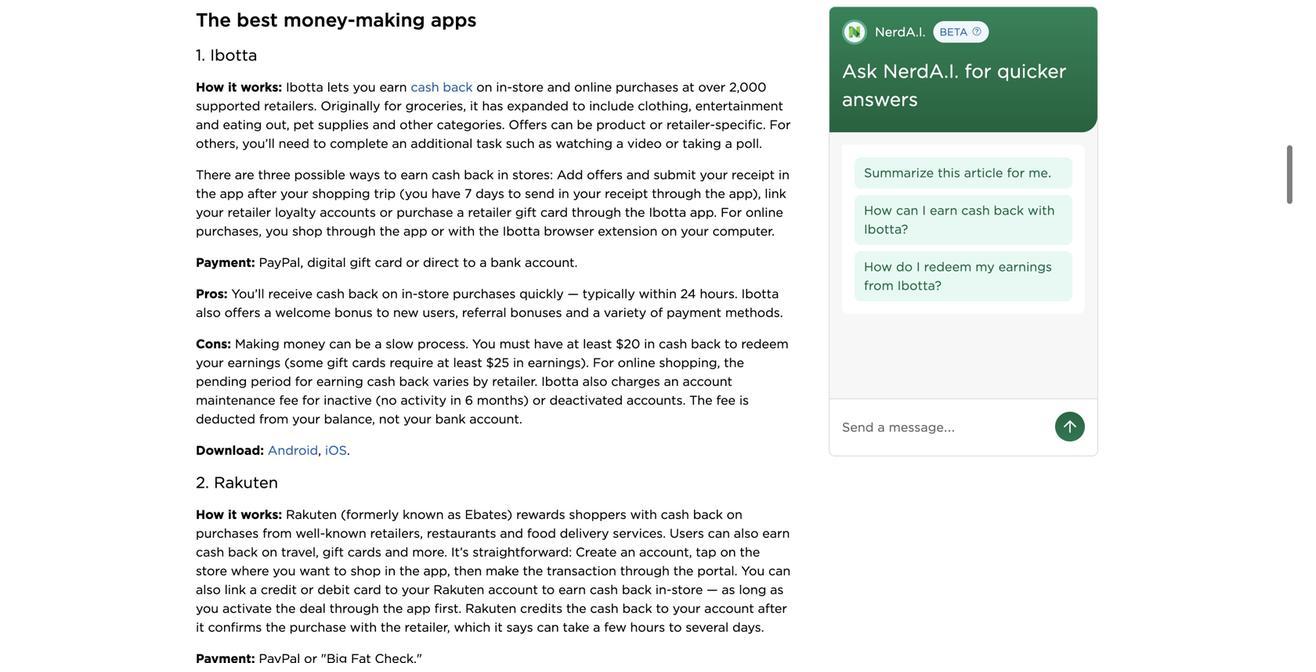 Task type: locate. For each thing, give the bounding box(es) containing it.
0 vertical spatial the
[[196, 9, 231, 31]]

0 vertical spatial have
[[432, 186, 461, 201]]

can right portal.
[[769, 564, 791, 579]]

0 vertical spatial receipt
[[732, 167, 775, 183]]

least left the $20
[[583, 337, 612, 352]]

1 horizontal spatial bank
[[491, 255, 521, 270]]

0 horizontal spatial after
[[248, 186, 277, 201]]

1 vertical spatial least
[[453, 355, 483, 371]]

the up long
[[740, 545, 761, 560]]

2 horizontal spatial an
[[664, 374, 679, 389]]

for inside ask nerda.i. for quicker answers
[[965, 60, 992, 83]]

0 vertical spatial works:
[[241, 79, 282, 95]]

summarize
[[865, 165, 935, 181]]

how down 2. at the bottom left of the page
[[196, 507, 224, 523]]

cards
[[352, 355, 386, 371], [348, 545, 382, 560]]

earnings down making
[[228, 355, 281, 371]]

0 horizontal spatial least
[[453, 355, 483, 371]]

ibotta down earnings).
[[542, 374, 579, 389]]

at up earnings).
[[567, 337, 580, 352]]

online
[[575, 79, 612, 95], [746, 205, 784, 220], [618, 355, 656, 371]]

card right debit
[[354, 583, 381, 598]]

a inside there are three possible ways to earn cash back in stores: add offers and submit your receipt in the app after your shopping trip (you have 7 days to send in your receipt through the app), link your retailer loyalty accounts or purchase a retailer gift card through the ibotta app. for online purchases, you shop through the app or with the ibotta browser extension on your computer.
[[457, 205, 465, 220]]

0 horizontal spatial online
[[575, 79, 612, 95]]

browser
[[544, 224, 595, 239]]

video
[[628, 136, 662, 151]]

require
[[390, 355, 434, 371]]

have inside making money can be a slow process. you must have at least $20 in cash back to redeem your earnings (some gift cards require at least $25 in earnings). for online shopping, the pending period for earning cash back varies by retailer. ibotta also charges an account maintenance fee for inactive (no activity in 6 months) or deactivated accounts. the fee is deducted from your balance, not your bank account.
[[534, 337, 563, 352]]

categories.
[[437, 117, 505, 132]]

works: for how it works:
[[241, 507, 282, 523]]

1 vertical spatial you
[[742, 564, 765, 579]]

1 horizontal spatial link
[[765, 186, 787, 201]]

(no
[[376, 393, 397, 408]]

0 horizontal spatial be
[[355, 337, 371, 352]]

it up "supported"
[[228, 79, 237, 95]]

as up restaurants
[[448, 507, 461, 523]]

delivery
[[560, 526, 609, 542]]

and up expanded
[[548, 79, 571, 95]]

cash inside there are three possible ways to earn cash back in stores: add offers and submit your receipt in the app after your shopping trip (you have 7 days to send in your receipt through the app), link your retailer loyalty accounts or purchase a retailer gift card through the ibotta app. for online purchases, you shop through the app or with the ibotta browser extension on your computer.
[[432, 167, 460, 183]]

few
[[605, 620, 627, 636]]

how inside how can i earn cash back with ibotta?
[[865, 203, 893, 218]]

2 horizontal spatial at
[[683, 79, 695, 95]]

can
[[551, 117, 573, 132], [897, 203, 919, 218], [329, 337, 352, 352], [708, 526, 731, 542], [769, 564, 791, 579], [537, 620, 559, 636]]

online down app),
[[746, 205, 784, 220]]

1 horizontal spatial receipt
[[732, 167, 775, 183]]

groceries,
[[406, 98, 467, 114]]

at left over
[[683, 79, 695, 95]]

slow
[[386, 337, 414, 352]]

you inside rakuten (formerly known as ebates) rewards shoppers with cash back on purchases from well-known retailers, restaurants and food delivery services. users can also earn cash back on travel, gift cards and more. it's straightforward: create an account, tap on the store where you want to shop in the app, then make the transaction through the portal. you can also link a credit or debit card to your rakuten account to earn cash back in-store — as long as you activate the deal through the app first. rakuten credits the cash back to your account after it confirms the purchase with the retailer, which it says can take a few hours to several days.
[[742, 564, 765, 579]]

on inside on in-store and online purchases at over 2,000 supported retailers. originally for groceries, it has expanded to include clothing, entertainment and eating out, pet supplies and other categories. offers can be product or retailer-specific. for others, you'll need to complete an additional task such as watching a video or taking a poll.
[[477, 79, 493, 95]]

retailer down days
[[468, 205, 512, 220]]

bank down 6
[[436, 412, 466, 427]]

for
[[965, 60, 992, 83], [384, 98, 402, 114], [1008, 165, 1025, 181], [295, 374, 313, 389], [302, 393, 320, 408]]

1 horizontal spatial in-
[[496, 79, 513, 95]]

1 vertical spatial purchase
[[290, 620, 346, 636]]

purchase down deal
[[290, 620, 346, 636]]

redeem down methods.
[[742, 337, 789, 352]]

0 horizontal spatial —
[[568, 286, 579, 302]]

2 vertical spatial online
[[618, 355, 656, 371]]

1 vertical spatial at
[[567, 337, 580, 352]]

have left 7
[[432, 186, 461, 201]]

how left do
[[865, 259, 893, 275]]

can inside on in-store and online purchases at over 2,000 supported retailers. originally for groceries, it has expanded to include clothing, entertainment and eating out, pet supplies and other categories. offers can be product or retailer-specific. for others, you'll need to complete an additional task such as watching a video or taking a poll.
[[551, 117, 573, 132]]

online inside there are three possible ways to earn cash back in stores: add offers and submit your receipt in the app after your shopping trip (you have 7 days to send in your receipt through the app), link your retailer loyalty accounts or purchase a retailer gift card through the ibotta app. for online purchases, you shop through the app or with the ibotta browser extension on your computer.
[[746, 205, 784, 220]]

the down credit
[[276, 602, 296, 617]]

can up the 'watching'
[[551, 117, 573, 132]]

2.
[[196, 474, 209, 493]]

account down shopping,
[[683, 374, 733, 389]]

2 vertical spatial card
[[354, 583, 381, 598]]

first.
[[435, 602, 462, 617]]

1 horizontal spatial i
[[923, 203, 927, 218]]

nerda.i.
[[876, 24, 926, 40], [884, 60, 960, 83]]

shop down retailers,
[[351, 564, 381, 579]]

1 horizontal spatial purchases
[[453, 286, 516, 302]]

0 horizontal spatial for
[[593, 355, 614, 371]]

earnings).
[[528, 355, 589, 371]]

card down "send"
[[541, 205, 568, 220]]

nerda.i. up answers
[[884, 60, 960, 83]]

the inside making money can be a slow process. you must have at least $20 in cash back to redeem your earnings (some gift cards require at least $25 in earnings). for online shopping, the pending period for earning cash back varies by retailer. ibotta also charges an account maintenance fee for inactive (no activity in 6 months) or deactivated accounts. the fee is deducted from your balance, not your bank account.
[[724, 355, 745, 371]]

be
[[577, 117, 593, 132], [355, 337, 371, 352]]

0 vertical spatial earnings
[[999, 259, 1053, 275]]

to up the 'trip' at the top
[[384, 167, 397, 183]]

cards inside rakuten (formerly known as ebates) rewards shoppers with cash back on purchases from well-known retailers, restaurants and food delivery services. users can also earn cash back on travel, gift cards and more. it's straightforward: create an account, tap on the store where you want to shop in the app, then make the transaction through the portal. you can also link a credit or debit card to your rakuten account to earn cash back in-store — as long as you activate the deal through the app first. rakuten credits the cash back to your account after it confirms the purchase with the retailer, which it says can take a few hours to several days.
[[348, 545, 382, 560]]

1 vertical spatial works:
[[241, 507, 282, 523]]

on inside there are three possible ways to earn cash back in stores: add offers and submit your receipt in the app after your shopping trip (you have 7 days to send in your receipt through the app), link your retailer loyalty accounts or purchase a retailer gift card through the ibotta app. for online purchases, you shop through the app or with the ibotta browser extension on your computer.
[[662, 224, 678, 239]]

it inside on in-store and online purchases at over 2,000 supported retailers. originally for groceries, it has expanded to include clothing, entertainment and eating out, pet supplies and other categories. offers can be product or retailer-specific. for others, you'll need to complete an additional task such as watching a video or taking a poll.
[[470, 98, 479, 114]]

1 vertical spatial bank
[[436, 412, 466, 427]]

offers inside you'll receive cash back on in-store purchases quickly — typically within 24 hours. ibotta also offers a welcome bonus to new users, referral bonuses and a variety of payment methods.
[[225, 305, 261, 321]]

purchases up clothing,
[[616, 79, 679, 95]]

account
[[683, 374, 733, 389], [489, 583, 538, 598], [705, 602, 755, 617]]

from inside rakuten (formerly known as ebates) rewards shoppers with cash back on purchases from well-known retailers, restaurants and food delivery services. users can also earn cash back on travel, gift cards and more. it's straightforward: create an account, tap on the store where you want to shop in the app, then make the transaction through the portal. you can also link a credit or debit card to your rakuten account to earn cash back in-store — as long as you activate the deal through the app first. rakuten credits the cash back to your account after it confirms the purchase with the retailer, which it says can take a few hours to several days.
[[263, 526, 292, 542]]

card left direct
[[375, 255, 403, 270]]

in- inside on in-store and online purchases at over 2,000 supported retailers. originally for groceries, it has expanded to include clothing, entertainment and eating out, pet supplies and other categories. offers can be product or retailer-specific. for others, you'll need to complete an additional task such as watching a video or taking a poll.
[[496, 79, 513, 95]]

hours
[[631, 620, 666, 636]]

at inside on in-store and online purchases at over 2,000 supported retailers. originally for groceries, it has expanded to include clothing, entertainment and eating out, pet supplies and other categories. offers can be product or retailer-specific. for others, you'll need to complete an additional task such as watching a video or taking a poll.
[[683, 79, 695, 95]]

store inside on in-store and online purchases at over 2,000 supported retailers. originally for groceries, it has expanded to include clothing, entertainment and eating out, pet supplies and other categories. offers can be product or retailer-specific. for others, you'll need to complete an additional task such as watching a video or taking a poll.
[[513, 79, 544, 95]]

ibotta? for do
[[898, 278, 942, 294]]

0 vertical spatial —
[[568, 286, 579, 302]]

on inside you'll receive cash back on in-store purchases quickly — typically within 24 hours. ibotta also offers a welcome bonus to new users, referral bonuses and a variety of payment methods.
[[382, 286, 398, 302]]

app.
[[691, 205, 717, 220]]

1 vertical spatial the
[[690, 393, 713, 408]]

through down submit
[[652, 186, 702, 201]]

0 vertical spatial account.
[[525, 255, 578, 270]]

your down cons:
[[196, 355, 224, 371]]

for down 'earning'
[[302, 393, 320, 408]]

as down portal.
[[722, 583, 736, 598]]

purchase inside rakuten (formerly known as ebates) rewards shoppers with cash back on purchases from well-known retailers, restaurants and food delivery services. users can also earn cash back on travel, gift cards and more. it's straightforward: create an account, tap on the store where you want to shop in the app, then make the transaction through the portal. you can also link a credit or debit card to your rakuten account to earn cash back in-store — as long as you activate the deal through the app first. rakuten credits the cash back to your account after it confirms the purchase with the retailer, which it says can take a few hours to several days.
[[290, 620, 346, 636]]

earn up long
[[763, 526, 790, 542]]

0 horizontal spatial redeem
[[742, 337, 789, 352]]

to down methods.
[[725, 337, 738, 352]]

0 vertical spatial in-
[[496, 79, 513, 95]]

send
[[525, 186, 555, 201]]

after inside there are three possible ways to earn cash back in stores: add offers and submit your receipt in the app after your shopping trip (you have 7 days to send in your receipt through the app), link your retailer loyalty accounts or purchase a retailer gift card through the ibotta app. for online purchases, you shop through the app or with the ibotta browser extension on your computer.
[[248, 186, 277, 201]]

the
[[196, 186, 216, 201], [705, 186, 726, 201], [625, 205, 646, 220], [380, 224, 400, 239], [479, 224, 499, 239], [724, 355, 745, 371], [740, 545, 761, 560], [400, 564, 420, 579], [523, 564, 543, 579], [674, 564, 694, 579], [276, 602, 296, 617], [383, 602, 403, 617], [567, 602, 587, 617], [266, 620, 286, 636], [381, 620, 401, 636]]

you
[[473, 337, 496, 352], [742, 564, 765, 579]]

offers down you'll
[[225, 305, 261, 321]]

0 vertical spatial at
[[683, 79, 695, 95]]

ibotta inside making money can be a slow process. you must have at least $20 in cash back to redeem your earnings (some gift cards require at least $25 in earnings). for online shopping, the pending period for earning cash back varies by retailer. ibotta also charges an account maintenance fee for inactive (no activity in 6 months) or deactivated accounts. the fee is deducted from your balance, not your bank account.
[[542, 374, 579, 389]]

an inside making money can be a slow process. you must have at least $20 in cash back to redeem your earnings (some gift cards require at least $25 in earnings). for online shopping, the pending period for earning cash back varies by retailer. ibotta also charges an account maintenance fee for inactive (no activity in 6 months) or deactivated accounts. the fee is deducted from your balance, not your bank account.
[[664, 374, 679, 389]]

0 vertical spatial account
[[683, 374, 733, 389]]

the down straightforward:
[[523, 564, 543, 579]]

1 horizontal spatial earnings
[[999, 259, 1053, 275]]

2 horizontal spatial for
[[770, 117, 791, 132]]

1 horizontal spatial after
[[758, 602, 788, 617]]

store up expanded
[[513, 79, 544, 95]]

online inside on in-store and online purchases at over 2,000 supported retailers. originally for groceries, it has expanded to include clothing, entertainment and eating out, pet supplies and other categories. offers can be product or retailer-specific. for others, you'll need to complete an additional task such as watching a video or taking a poll.
[[575, 79, 612, 95]]

2 vertical spatial from
[[263, 526, 292, 542]]

also down pros:
[[196, 305, 221, 321]]

shoppers
[[569, 507, 627, 523]]

1 vertical spatial have
[[534, 337, 563, 352]]

extension
[[598, 224, 658, 239]]

1 vertical spatial i
[[917, 259, 921, 275]]

bank inside making money can be a slow process. you must have at least $20 in cash back to redeem your earnings (some gift cards require at least $25 in earnings). for online shopping, the pending period for earning cash back varies by retailer. ibotta also charges an account maintenance fee for inactive (no activity in 6 months) or deactivated accounts. the fee is deducted from your balance, not your bank account.
[[436, 412, 466, 427]]

article
[[965, 165, 1004, 181]]

your down taking on the right top of page
[[700, 167, 728, 183]]

in- inside rakuten (formerly known as ebates) rewards shoppers with cash back on purchases from well-known retailers, restaurants and food delivery services. users can also earn cash back on travel, gift cards and more. it's straightforward: create an account, tap on the store where you want to shop in the app, then make the transaction through the portal. you can also link a credit or debit card to your rakuten account to earn cash back in-store — as long as you activate the deal through the app first. rakuten credits the cash back to your account after it confirms the purchase with the retailer, which it says can take a few hours to several days.
[[656, 583, 672, 598]]

1 horizontal spatial the
[[690, 393, 713, 408]]

shop inside rakuten (formerly known as ebates) rewards shoppers with cash back on purchases from well-known retailers, restaurants and food delivery services. users can also earn cash back on travel, gift cards and more. it's straightforward: create an account, tap on the store where you want to shop in the app, then make the transaction through the portal. you can also link a credit or debit card to your rakuten account to earn cash back in-store — as long as you activate the deal through the app first. rakuten credits the cash back to your account after it confirms the purchase with the retailer, which it says can take a few hours to several days.
[[351, 564, 381, 579]]

ibotta up methods.
[[742, 286, 779, 302]]

users,
[[423, 305, 459, 321]]

0 vertical spatial i
[[923, 203, 927, 218]]

earn inside there are three possible ways to earn cash back in stores: add offers and submit your receipt in the app after your shopping trip (you have 7 days to send in your receipt through the app), link your retailer loyalty accounts or purchase a retailer gift card through the ibotta app. for online purchases, you shop through the app or with the ibotta browser extension on your computer.
[[401, 167, 428, 183]]

2,000
[[730, 79, 767, 95]]

ibotta? up do
[[865, 222, 909, 237]]

least up "by"
[[453, 355, 483, 371]]

purchases up referral
[[453, 286, 516, 302]]

three
[[258, 167, 291, 183]]

i inside how can i earn cash back with ibotta?
[[923, 203, 927, 218]]

1 vertical spatial purchases
[[453, 286, 516, 302]]

with
[[1028, 203, 1056, 218], [448, 224, 475, 239], [631, 507, 658, 523], [350, 620, 377, 636]]

also up confirms
[[196, 583, 221, 598]]

redeem inside how do i redeem my earnings from ibotta?
[[925, 259, 972, 275]]

cash
[[411, 79, 439, 95], [432, 167, 460, 183], [962, 203, 991, 218], [316, 286, 345, 302], [659, 337, 688, 352], [367, 374, 396, 389], [661, 507, 690, 523], [196, 545, 224, 560], [590, 583, 619, 598], [591, 602, 619, 617]]

accounts.
[[627, 393, 686, 408]]

0 vertical spatial shop
[[292, 224, 323, 239]]

2 horizontal spatial online
[[746, 205, 784, 220]]

pet
[[294, 117, 314, 132]]

take
[[563, 620, 590, 636]]

specific.
[[716, 117, 766, 132]]

download: android , ios .
[[196, 443, 350, 458]]

in-
[[496, 79, 513, 95], [402, 286, 418, 302], [656, 583, 672, 598]]

an inside rakuten (formerly known as ebates) rewards shoppers with cash back on purchases from well-known retailers, restaurants and food delivery services. users can also earn cash back on travel, gift cards and more. it's straightforward: create an account, tap on the store where you want to shop in the app, then make the transaction through the portal. you can also link a credit or debit card to your rakuten account to earn cash back in-store — as long as you activate the deal through the app first. rakuten credits the cash back to your account after it confirms the purchase with the retailer, which it says can take a few hours to several days.
[[621, 545, 636, 560]]

0 vertical spatial bank
[[491, 255, 521, 270]]

you up confirms
[[196, 602, 219, 617]]

earnings right my
[[999, 259, 1053, 275]]

1 vertical spatial from
[[259, 412, 289, 427]]

1 horizontal spatial at
[[567, 337, 580, 352]]

i
[[923, 203, 927, 218], [917, 259, 921, 275]]

fee left the is
[[717, 393, 736, 408]]

.
[[347, 443, 350, 458]]

of
[[651, 305, 663, 321]]

0 vertical spatial card
[[541, 205, 568, 220]]

be down the bonus at the left top of page
[[355, 337, 371, 352]]

in
[[498, 167, 509, 183], [779, 167, 790, 183], [559, 186, 570, 201], [644, 337, 655, 352], [513, 355, 524, 371], [451, 393, 462, 408], [385, 564, 396, 579]]

trip
[[374, 186, 396, 201]]

from inside making money can be a slow process. you must have at least $20 in cash back to redeem your earnings (some gift cards require at least $25 in earnings). for online shopping, the pending period for earning cash back varies by retailer. ibotta also charges an account maintenance fee for inactive (no activity in 6 months) or deactivated accounts. the fee is deducted from your balance, not your bank account.
[[259, 412, 289, 427]]

store
[[513, 79, 544, 95], [418, 286, 449, 302], [196, 564, 227, 579], [672, 583, 703, 598]]

i for redeem
[[917, 259, 921, 275]]

account. down months)
[[470, 412, 523, 427]]

ios
[[325, 443, 347, 458]]

1 vertical spatial offers
[[225, 305, 261, 321]]

an up accounts.
[[664, 374, 679, 389]]

0 horizontal spatial earnings
[[228, 355, 281, 371]]

offers right add
[[587, 167, 623, 183]]

i inside how do i redeem my earnings from ibotta?
[[917, 259, 921, 275]]

and up straightforward:
[[500, 526, 524, 542]]

process.
[[418, 337, 469, 352]]

Message Entry text field
[[843, 419, 1043, 437]]

1 horizontal spatial you
[[742, 564, 765, 579]]

0 vertical spatial purchase
[[397, 205, 453, 220]]

app up retailer,
[[407, 602, 431, 617]]

an down services.
[[621, 545, 636, 560]]

cards up 'earning'
[[352, 355, 386, 371]]

1 horizontal spatial —
[[707, 583, 718, 598]]

gift inside making money can be a slow process. you must have at least $20 in cash back to redeem your earnings (some gift cards require at least $25 in earnings). for online shopping, the pending period for earning cash back varies by retailer. ibotta also charges an account maintenance fee for inactive (no activity in 6 months) or deactivated accounts. the fee is deducted from your balance, not your bank account.
[[327, 355, 349, 371]]

ibotta? inside how do i redeem my earnings from ibotta?
[[898, 278, 942, 294]]

hours.
[[700, 286, 738, 302]]

you'll
[[231, 286, 265, 302]]

you inside there are three possible ways to earn cash back in stores: add offers and submit your receipt in the app after your shopping trip (you have 7 days to send in your receipt through the app), link your retailer loyalty accounts or purchase a retailer gift card through the ibotta app. for online purchases, you shop through the app or with the ibotta browser extension on your computer.
[[266, 224, 289, 239]]

be up the 'watching'
[[577, 117, 593, 132]]

ibotta down "send"
[[503, 224, 540, 239]]

0 horizontal spatial offers
[[225, 305, 261, 321]]

rakuten (formerly known as ebates) rewards shoppers with cash back on purchases from well-known retailers, restaurants and food delivery services. users can also earn cash back on travel, gift cards and more. it's straightforward: create an account, tap on the store where you want to shop in the app, then make the transaction through the portal. you can also link a credit or debit card to your rakuten account to earn cash back in-store — as long as you activate the deal through the app first. rakuten credits the cash back to your account after it confirms the purchase with the retailer, which it says can take a few hours to several days.
[[196, 507, 795, 636]]

for inside on in-store and online purchases at over 2,000 supported retailers. originally for groceries, it has expanded to include clothing, entertainment and eating out, pet supplies and other categories. offers can be product or retailer-specific. for others, you'll need to complete an additional task such as watching a video or taking a poll.
[[770, 117, 791, 132]]

to right direct
[[463, 255, 476, 270]]

(formerly
[[341, 507, 399, 523]]

1 horizontal spatial redeem
[[925, 259, 972, 275]]

0 vertical spatial you
[[473, 337, 496, 352]]

1 horizontal spatial retailer
[[468, 205, 512, 220]]

how down summarize
[[865, 203, 893, 218]]

how inside how do i redeem my earnings from ibotta?
[[865, 259, 893, 275]]

online inside making money can be a slow process. you must have at least $20 in cash back to redeem your earnings (some gift cards require at least $25 in earnings). for online shopping, the pending period for earning cash back varies by retailer. ibotta also charges an account maintenance fee for inactive (no activity in 6 months) or deactivated accounts. the fee is deducted from your balance, not your bank account.
[[618, 355, 656, 371]]

through
[[652, 186, 702, 201], [572, 205, 622, 220], [327, 224, 376, 239], [621, 564, 670, 579], [330, 602, 379, 617]]

have up earnings).
[[534, 337, 563, 352]]

0 vertical spatial app
[[220, 186, 244, 201]]

1 vertical spatial ibotta?
[[898, 278, 942, 294]]

1 horizontal spatial least
[[583, 337, 612, 352]]

redeem left my
[[925, 259, 972, 275]]

2 vertical spatial for
[[593, 355, 614, 371]]

1 vertical spatial shop
[[351, 564, 381, 579]]

0 vertical spatial from
[[865, 278, 894, 294]]

0 horizontal spatial in-
[[402, 286, 418, 302]]

1 horizontal spatial known
[[403, 507, 444, 523]]

best
[[237, 9, 278, 31]]

known up retailers,
[[403, 507, 444, 523]]

gift inside there are three possible ways to earn cash back in stores: add offers and submit your receipt in the app after your shopping trip (you have 7 days to send in your receipt through the app), link your retailer loyalty accounts or purchase a retailer gift card through the ibotta app. for online purchases, you shop through the app or with the ibotta browser extension on your computer.
[[516, 205, 537, 220]]

ibotta? inside how can i earn cash back with ibotta?
[[865, 222, 909, 237]]

also up deactivated
[[583, 374, 608, 389]]

include
[[590, 98, 635, 114]]

in- inside you'll receive cash back on in-store purchases quickly — typically within 24 hours. ibotta also offers a welcome bonus to new users, referral bonuses and a variety of payment methods.
[[402, 286, 418, 302]]

cash inside you'll receive cash back on in-store purchases quickly — typically within 24 hours. ibotta also offers a welcome bonus to new users, referral bonuses and a variety of payment methods.
[[316, 286, 345, 302]]

link inside there are three possible ways to earn cash back in stores: add offers and submit your receipt in the app after your shopping trip (you have 7 days to send in your receipt through the app), link your retailer loyalty accounts or purchase a retailer gift card through the ibotta app. for online purchases, you shop through the app or with the ibotta browser extension on your computer.
[[765, 186, 787, 201]]

0 horizontal spatial you
[[473, 337, 496, 352]]

after down three
[[248, 186, 277, 201]]

0 vertical spatial an
[[392, 136, 407, 151]]

beta
[[940, 26, 968, 38]]

payment
[[667, 305, 722, 321]]

also inside you'll receive cash back on in-store purchases quickly — typically within 24 hours. ibotta also offers a welcome bonus to new users, referral bonuses and a variety of payment methods.
[[196, 305, 221, 321]]

ibotta right 1.
[[210, 46, 258, 65]]

(you
[[400, 186, 428, 201]]

shop
[[292, 224, 323, 239], [351, 564, 381, 579]]

food
[[527, 526, 556, 542]]

card inside rakuten (formerly known as ebates) rewards shoppers with cash back on purchases from well-known retailers, restaurants and food delivery services. users can also earn cash back on travel, gift cards and more. it's straightforward: create an account, tap on the store where you want to shop in the app, then make the transaction through the portal. you can also link a credit or debit card to your rakuten account to earn cash back in-store — as long as you activate the deal through the app first. rakuten credits the cash back to your account after it confirms the purchase with the retailer, which it says can take a few hours to several days.
[[354, 583, 381, 598]]

0 vertical spatial redeem
[[925, 259, 972, 275]]

0 vertical spatial known
[[403, 507, 444, 523]]

1 vertical spatial app
[[404, 224, 428, 239]]

nerda.i. inside ask nerda.i. for quicker answers
[[884, 60, 960, 83]]

quickly
[[520, 286, 564, 302]]

also inside making money can be a slow process. you must have at least $20 in cash back to redeem your earnings (some gift cards require at least $25 in earnings). for online shopping, the pending period for earning cash back varies by retailer. ibotta also charges an account maintenance fee for inactive (no activity in 6 months) or deactivated accounts. the fee is deducted from your balance, not your bank account.
[[583, 374, 608, 389]]

expanded
[[507, 98, 569, 114]]

inactive
[[324, 393, 372, 408]]

receipt up 'extension'
[[605, 186, 648, 201]]

back inside how can i earn cash back with ibotta?
[[994, 203, 1025, 218]]

0 vertical spatial for
[[770, 117, 791, 132]]

0 horizontal spatial retailer
[[228, 205, 271, 220]]

works: down 2. rakuten
[[241, 507, 282, 523]]

1 vertical spatial nerda.i.
[[884, 60, 960, 83]]

0 horizontal spatial i
[[917, 259, 921, 275]]

have inside there are three possible ways to earn cash back in stores: add offers and submit your receipt in the app after your shopping trip (you have 7 days to send in your receipt through the app), link your retailer loyalty accounts or purchase a retailer gift card through the ibotta app. for online purchases, you shop through the app or with the ibotta browser extension on your computer.
[[432, 186, 461, 201]]

2 retailer from the left
[[468, 205, 512, 220]]

2 vertical spatial purchases
[[196, 526, 259, 542]]

1 horizontal spatial purchase
[[397, 205, 453, 220]]

it
[[228, 79, 237, 95], [470, 98, 479, 114], [228, 507, 237, 523], [196, 620, 204, 636], [495, 620, 503, 636]]

you inside making money can be a slow process. you must have at least $20 in cash back to redeem your earnings (some gift cards require at least $25 in earnings). for online shopping, the pending period for earning cash back varies by retailer. ibotta also charges an account maintenance fee for inactive (no activity in 6 months) or deactivated accounts. the fee is deducted from your balance, not your bank account.
[[473, 337, 496, 352]]

eating
[[223, 117, 262, 132]]

purchases
[[616, 79, 679, 95], [453, 286, 516, 302], [196, 526, 259, 542]]

0 horizontal spatial purchases
[[196, 526, 259, 542]]

2 horizontal spatial in-
[[656, 583, 672, 598]]

to right days
[[508, 186, 521, 201]]

i right do
[[917, 259, 921, 275]]

link inside rakuten (formerly known as ebates) rewards shoppers with cash back on purchases from well-known retailers, restaurants and food delivery services. users can also earn cash back on travel, gift cards and more. it's straightforward: create an account, tap on the store where you want to shop in the app, then make the transaction through the portal. you can also link a credit or debit card to your rakuten account to earn cash back in-store — as long as you activate the deal through the app first. rakuten credits the cash back to your account after it confirms the purchase with the retailer, which it says can take a few hours to several days.
[[225, 583, 246, 598]]

1 vertical spatial in-
[[402, 286, 418, 302]]

1 vertical spatial after
[[758, 602, 788, 617]]

retailer.
[[492, 374, 538, 389]]

on in-store and online purchases at over 2,000 supported retailers. originally for groceries, it has expanded to include clothing, entertainment and eating out, pet supplies and other categories. offers can be product or retailer-specific. for others, you'll need to complete an additional task such as watching a video or taking a poll.
[[196, 79, 795, 151]]

1 vertical spatial earnings
[[228, 355, 281, 371]]

gift
[[516, 205, 537, 220], [350, 255, 371, 270], [327, 355, 349, 371], [323, 545, 344, 560]]

how for how can i earn cash back with ibotta?
[[865, 203, 893, 218]]

0 vertical spatial least
[[583, 337, 612, 352]]

to left new
[[377, 305, 390, 321]]

account up days.
[[705, 602, 755, 617]]

1 vertical spatial known
[[325, 526, 367, 542]]

2 works: from the top
[[241, 507, 282, 523]]

travel,
[[281, 545, 319, 560]]

purchase inside there are three possible ways to earn cash back in stores: add offers and submit your receipt in the app after your shopping trip (you have 7 days to send in your receipt through the app), link your retailer loyalty accounts or purchase a retailer gift card through the ibotta app. for online purchases, you shop through the app or with the ibotta browser extension on your computer.
[[397, 205, 453, 220]]

after
[[248, 186, 277, 201], [758, 602, 788, 617]]

2 vertical spatial an
[[621, 545, 636, 560]]

in inside rakuten (formerly known as ebates) rewards shoppers with cash back on purchases from well-known retailers, restaurants and food delivery services. users can also earn cash back on travel, gift cards and more. it's straightforward: create an account, tap on the store where you want to shop in the app, then make the transaction through the portal. you can also link a credit or debit card to your rakuten account to earn cash back in-store — as long as you activate the deal through the app first. rakuten credits the cash back to your account after it confirms the purchase with the retailer, which it says can take a few hours to several days.
[[385, 564, 396, 579]]

months)
[[477, 393, 529, 408]]

cash down article
[[962, 203, 991, 218]]

0 horizontal spatial purchase
[[290, 620, 346, 636]]

1 vertical spatial account.
[[470, 412, 523, 427]]

ibotta
[[210, 46, 258, 65], [286, 79, 324, 95], [649, 205, 687, 220], [503, 224, 540, 239], [742, 286, 779, 302], [542, 374, 579, 389]]

and down typically
[[566, 305, 590, 321]]

1 vertical spatial online
[[746, 205, 784, 220]]

after down long
[[758, 602, 788, 617]]

app down 'are'
[[220, 186, 244, 201]]

1 vertical spatial for
[[721, 205, 742, 220]]

back inside you'll receive cash back on in-store purchases quickly — typically within 24 hours. ibotta also offers a welcome bonus to new users, referral bonuses and a variety of payment methods.
[[349, 286, 379, 302]]

0 horizontal spatial an
[[392, 136, 407, 151]]

2 vertical spatial app
[[407, 602, 431, 617]]

cash down 'transaction'
[[590, 583, 619, 598]]

1 works: from the top
[[241, 79, 282, 95]]

redeem inside making money can be a slow process. you must have at least $20 in cash back to redeem your earnings (some gift cards require at least $25 in earnings). for online shopping, the pending period for earning cash back varies by retailer. ibotta also charges an account maintenance fee for inactive (no activity in 6 months) or deactivated accounts. the fee is deducted from your balance, not your bank account.
[[742, 337, 789, 352]]

0 horizontal spatial shop
[[292, 224, 323, 239]]

0 vertical spatial link
[[765, 186, 787, 201]]

pros:
[[196, 286, 228, 302]]

retailers.
[[264, 98, 317, 114]]

0 horizontal spatial at
[[437, 355, 450, 371]]

you
[[353, 79, 376, 95], [266, 224, 289, 239], [273, 564, 296, 579], [196, 602, 219, 617]]

0 vertical spatial online
[[575, 79, 612, 95]]

account. up quickly
[[525, 255, 578, 270]]

earnings
[[999, 259, 1053, 275], [228, 355, 281, 371]]

how do i redeem my earnings from ibotta?
[[865, 259, 1053, 294]]

to right hours
[[669, 620, 682, 636]]

2 horizontal spatial purchases
[[616, 79, 679, 95]]

0 horizontal spatial the
[[196, 9, 231, 31]]

purchases inside on in-store and online purchases at over 2,000 supported retailers. originally for groceries, it has expanded to include clothing, entertainment and eating out, pet supplies and other categories. offers can be product or retailer-specific. for others, you'll need to complete an additional task such as watching a video or taking a poll.
[[616, 79, 679, 95]]

also
[[196, 305, 221, 321], [583, 374, 608, 389], [734, 526, 759, 542], [196, 583, 221, 598]]

purchases inside you'll receive cash back on in-store purchases quickly — typically within 24 hours. ibotta also offers a welcome bonus to new users, referral bonuses and a variety of payment methods.
[[453, 286, 516, 302]]



Task type: vqa. For each thing, say whether or not it's contained in the screenshot.
MONEY
yes



Task type: describe. For each thing, give the bounding box(es) containing it.
the down account, at the bottom
[[674, 564, 694, 579]]

deactivated
[[550, 393, 623, 408]]

a down product
[[617, 136, 624, 151]]

payment:
[[196, 255, 255, 270]]

app),
[[729, 186, 762, 201]]

more.
[[412, 545, 448, 560]]

back inside there are three possible ways to earn cash back in stores: add offers and submit your receipt in the app after your shopping trip (you have 7 days to send in your receipt through the app), link your retailer loyalty accounts or purchase a retailer gift card through the ibotta app. for online purchases, you shop through the app or with the ibotta browser extension on your computer.
[[464, 167, 494, 183]]

varies
[[433, 374, 469, 389]]

it down 2. rakuten
[[228, 507, 237, 523]]

— inside rakuten (formerly known as ebates) rewards shoppers with cash back on purchases from well-known retailers, restaurants and food delivery services. users can also earn cash back on travel, gift cards and more. it's straightforward: create an account, tap on the store where you want to shop in the app, then make the transaction through the portal. you can also link a credit or debit card to your rakuten account to earn cash back in-store — as long as you activate the deal through the app first. rakuten credits the cash back to your account after it confirms the purchase with the retailer, which it says can take a few hours to several days.
[[707, 583, 718, 598]]

cash up (no
[[367, 374, 396, 389]]

to up credits
[[542, 583, 555, 598]]

your down app,
[[402, 583, 430, 598]]

lets
[[327, 79, 349, 95]]

can up tap
[[708, 526, 731, 542]]

with inside there are three possible ways to earn cash back in stores: add offers and submit your receipt in the app after your shopping trip (you have 7 days to send in your receipt through the app), link your retailer loyalty accounts or purchase a retailer gift card through the ibotta app. for online purchases, you shop through the app or with the ibotta browser extension on your computer.
[[448, 224, 475, 239]]

your down app. on the top of the page
[[681, 224, 709, 239]]

android link
[[268, 443, 318, 458]]

ask
[[843, 60, 878, 83]]

additional
[[411, 136, 473, 151]]

and inside there are three possible ways to earn cash back in stores: add offers and submit your receipt in the app after your shopping trip (you have 7 days to send in your receipt through the app), link your retailer loyalty accounts or purchase a retailer gift card through the ibotta app. for online purchases, you shop through the app or with the ibotta browser extension on your computer.
[[627, 167, 650, 183]]

the up payment: paypal, digital gift card or direct to a bank account.
[[380, 224, 400, 239]]

1 vertical spatial card
[[375, 255, 403, 270]]

you up originally at the top of the page
[[353, 79, 376, 95]]

to up hours
[[656, 602, 669, 617]]

activate
[[223, 602, 272, 617]]

this
[[938, 165, 961, 181]]

me.
[[1029, 165, 1052, 181]]

how do i redeem my earnings from ibotta? button
[[855, 252, 1073, 302]]

shopping
[[312, 186, 370, 201]]

new
[[393, 305, 419, 321]]

with inside how can i earn cash back with ibotta?
[[1028, 203, 1056, 218]]

shopping,
[[660, 355, 721, 371]]

accounts
[[320, 205, 376, 220]]

methods.
[[726, 305, 784, 321]]

loyalty
[[275, 205, 316, 220]]

taking
[[683, 136, 722, 151]]

can inside how can i earn cash back with ibotta?
[[897, 203, 919, 218]]

are
[[235, 167, 254, 183]]

over
[[699, 79, 726, 95]]

referral
[[462, 305, 507, 321]]

download:
[[196, 443, 264, 458]]

or inside making money can be a slow process. you must have at least $20 in cash back to redeem your earnings (some gift cards require at least $25 in earnings). for online shopping, the pending period for earning cash back varies by retailer. ibotta also charges an account maintenance fee for inactive (no activity in 6 months) or deactivated accounts. the fee is deducted from your balance, not your bank account.
[[533, 393, 546, 408]]

store down portal.
[[672, 583, 703, 598]]

through up browser at the left top
[[572, 205, 622, 220]]

restaurants
[[427, 526, 497, 542]]

cash inside how can i earn cash back with ibotta?
[[962, 203, 991, 218]]

you'll receive cash back on in-store purchases quickly — typically within 24 hours. ibotta also offers a welcome bonus to new users, referral bonuses and a variety of payment methods.
[[196, 286, 784, 321]]

or down the 'trip' at the top
[[380, 205, 393, 220]]

earn down 'transaction'
[[559, 583, 586, 598]]

such
[[506, 136, 535, 151]]

store inside you'll receive cash back on in-store purchases quickly — typically within 24 hours. ibotta also offers a welcome bonus to new users, referral bonuses and a variety of payment methods.
[[418, 286, 449, 302]]

android
[[268, 443, 318, 458]]

it left says
[[495, 620, 503, 636]]

your up several
[[673, 602, 701, 617]]

0 horizontal spatial receipt
[[605, 186, 648, 201]]

earnings inside making money can be a slow process. you must have at least $20 in cash back to redeem your earnings (some gift cards require at least $25 in earnings). for online shopping, the pending period for earning cash back varies by retailer. ibotta also charges an account maintenance fee for inactive (no activity in 6 months) or deactivated accounts. the fee is deducted from your balance, not your bank account.
[[228, 355, 281, 371]]

clothing,
[[638, 98, 692, 114]]

earn inside how can i earn cash back with ibotta?
[[930, 203, 958, 218]]

money-
[[284, 9, 356, 31]]

maintenance
[[196, 393, 276, 408]]

purchases inside rakuten (formerly known as ebates) rewards shoppers with cash back on purchases from well-known retailers, restaurants and food delivery services. users can also earn cash back on travel, gift cards and more. it's straightforward: create an account, tap on the store where you want to shop in the app, then make the transaction through the portal. you can also link a credit or debit card to your rakuten account to earn cash back in-store — as long as you activate the deal through the app first. rakuten credits the cash back to your account after it confirms the purchase with the retailer, which it says can take a few hours to several days.
[[196, 526, 259, 542]]

must
[[500, 337, 531, 352]]

ibotta? for can
[[865, 222, 909, 237]]

and down retailers,
[[385, 545, 409, 560]]

earn up other
[[380, 79, 407, 95]]

for inside "button"
[[1008, 165, 1025, 181]]

making
[[235, 337, 280, 352]]

or up direct
[[431, 224, 445, 239]]

the down activate
[[266, 620, 286, 636]]

earnings inside how do i redeem my earnings from ibotta?
[[999, 259, 1053, 275]]

deducted
[[196, 412, 256, 427]]

watching
[[556, 136, 613, 151]]

with left retailer,
[[350, 620, 377, 636]]

and up complete
[[373, 117, 396, 132]]

0 vertical spatial nerda.i.
[[876, 24, 926, 40]]

0 horizontal spatial known
[[325, 526, 367, 542]]

works: for how it works: ibotta lets you earn cash back
[[241, 79, 282, 95]]

services.
[[613, 526, 666, 542]]

or inside rakuten (formerly known as ebates) rewards shoppers with cash back on purchases from well-known retailers, restaurants and food delivery services. users can also earn cash back on travel, gift cards and more. it's straightforward: create an account, tap on the store where you want to shop in the app, then make the transaction through the portal. you can also link a credit or debit card to your rakuten account to earn cash back in-store — as long as you activate the deal through the app first. rakuten credits the cash back to your account after it confirms the purchase with the retailer, which it says can take a few hours to several days.
[[301, 583, 314, 598]]

card inside there are three possible ways to earn cash back in stores: add offers and submit your receipt in the app after your shopping trip (you have 7 days to send in your receipt through the app), link your retailer loyalty accounts or purchase a retailer gift card through the ibotta app. for online purchases, you shop through the app or with the ibotta browser extension on your computer.
[[541, 205, 568, 220]]

it's
[[451, 545, 469, 560]]

balance,
[[324, 412, 375, 427]]

pending
[[196, 374, 247, 389]]

shop inside there are three possible ways to earn cash back in stores: add offers and submit your receipt in the app after your shopping trip (you have 7 days to send in your receipt through the app), link your retailer loyalty accounts or purchase a retailer gift card through the ibotta app. for online purchases, you shop through the app or with the ibotta browser extension on your computer.
[[292, 224, 323, 239]]

ibotta left app. on the top of the page
[[649, 205, 687, 220]]

and inside you'll receive cash back on in-store purchases quickly — typically within 24 hours. ibotta also offers a welcome bonus to new users, referral bonuses and a variety of payment methods.
[[566, 305, 590, 321]]

the inside making money can be a slow process. you must have at least $20 in cash back to redeem your earnings (some gift cards require at least $25 in earnings). for online shopping, the pending period for earning cash back varies by retailer. ibotta also charges an account maintenance fee for inactive (no activity in 6 months) or deactivated accounts. the fee is deducted from your balance, not your bank account.
[[690, 393, 713, 408]]

product
[[597, 117, 646, 132]]

complete
[[330, 136, 388, 151]]

the best money-making apps
[[196, 9, 477, 31]]

the left app,
[[400, 564, 420, 579]]

poll.
[[737, 136, 763, 151]]

ebates)
[[465, 507, 513, 523]]

or left direct
[[406, 255, 420, 270]]

within
[[639, 286, 677, 302]]

with up services.
[[631, 507, 658, 523]]

long
[[739, 583, 767, 598]]

you up credit
[[273, 564, 296, 579]]

cash up groceries,
[[411, 79, 439, 95]]

activity
[[401, 393, 447, 408]]

how can i earn cash back with ibotta? button
[[855, 195, 1073, 245]]

cons:
[[196, 337, 235, 352]]

2 vertical spatial at
[[437, 355, 450, 371]]

need
[[279, 136, 310, 151]]

as right long
[[771, 583, 784, 598]]

the up take
[[567, 602, 587, 617]]

the up app. on the top of the page
[[705, 186, 726, 201]]

or down clothing,
[[650, 117, 663, 132]]

for inside there are three possible ways to earn cash back in stores: add offers and submit your receipt in the app after your shopping trip (you have 7 days to send in your receipt through the app), link your retailer loyalty accounts or purchase a retailer gift card through the ibotta app. for online purchases, you shop through the app or with the ibotta browser extension on your computer.
[[721, 205, 742, 220]]

rakuten down then
[[434, 583, 485, 598]]

1 vertical spatial account
[[489, 583, 538, 598]]

not
[[379, 412, 400, 427]]

entertainment
[[696, 98, 784, 114]]

by
[[473, 374, 489, 389]]

how it works: ibotta lets you earn cash back
[[196, 79, 473, 95]]

and up others,
[[196, 117, 219, 132]]

ibotta up the retailers. at the top
[[286, 79, 324, 95]]

cash up users
[[661, 507, 690, 523]]

your down activity
[[404, 412, 432, 427]]

or down retailer-
[[666, 136, 679, 151]]

$25
[[486, 355, 510, 371]]

rakuten up the well-
[[286, 507, 337, 523]]

confirms
[[208, 620, 262, 636]]

your up android link
[[292, 412, 320, 427]]

straightforward:
[[473, 545, 572, 560]]

bonus
[[335, 305, 373, 321]]

7
[[465, 186, 472, 201]]

which
[[454, 620, 491, 636]]

credit
[[261, 583, 297, 598]]

the left first.
[[383, 602, 403, 617]]

submit
[[654, 167, 697, 183]]

the left retailer,
[[381, 620, 401, 636]]

can down credits
[[537, 620, 559, 636]]

gift inside rakuten (formerly known as ebates) rewards shoppers with cash back on purchases from well-known retailers, restaurants and food delivery services. users can also earn cash back on travel, gift cards and more. it's straightforward: create an account, tap on the store where you want to shop in the app, then make the transaction through the portal. you can also link a credit or debit card to your rakuten account to earn cash back in-store — as long as you activate the deal through the app first. rakuten credits the cash back to your account after it confirms the purchase with the retailer, which it says can take a few hours to several days.
[[323, 545, 344, 560]]

through down accounts
[[327, 224, 376, 239]]

your down add
[[573, 186, 601, 201]]

a inside making money can be a slow process. you must have at least $20 in cash back to redeem your earnings (some gift cards require at least $25 in earnings). for online shopping, the pending period for earning cash back varies by retailer. ibotta also charges an account maintenance fee for inactive (no activity in 6 months) or deactivated accounts. the fee is deducted from your balance, not your bank account.
[[375, 337, 382, 352]]

to up debit
[[334, 564, 347, 579]]

users
[[670, 526, 705, 542]]

1 retailer from the left
[[228, 205, 271, 220]]

how for how do i redeem my earnings from ibotta?
[[865, 259, 893, 275]]

app inside rakuten (formerly known as ebates) rewards shoppers with cash back on purchases from well-known retailers, restaurants and food delivery services. users can also earn cash back on travel, gift cards and more. it's straightforward: create an account, tap on the store where you want to shop in the app, then make the transaction through the portal. you can also link a credit or debit card to your rakuten account to earn cash back in-store — as long as you activate the deal through the app first. rakuten credits the cash back to your account after it confirms the purchase with the retailer, which it says can take a few hours to several days.
[[407, 602, 431, 617]]

to inside making money can be a slow process. you must have at least $20 in cash back to redeem your earnings (some gift cards require at least $25 in earnings). for online shopping, the pending period for earning cash back varies by retailer. ibotta also charges an account maintenance fee for inactive (no activity in 6 months) or deactivated accounts. the fee is deducted from your balance, not your bank account.
[[725, 337, 738, 352]]

2 vertical spatial account
[[705, 602, 755, 617]]

welcome
[[275, 305, 331, 321]]

direct
[[423, 255, 459, 270]]

want
[[300, 564, 330, 579]]

offers
[[509, 117, 548, 132]]

to down retailers,
[[385, 583, 398, 598]]

account. inside making money can be a slow process. you must have at least $20 in cash back to redeem your earnings (some gift cards require at least $25 in earnings). for online shopping, the pending period for earning cash back varies by retailer. ibotta also charges an account maintenance fee for inactive (no activity in 6 months) or deactivated accounts. the fee is deducted from your balance, not your bank account.
[[470, 412, 523, 427]]

for inside on in-store and online purchases at over 2,000 supported retailers. originally for groceries, it has expanded to include clothing, entertainment and eating out, pet supplies and other categories. offers can be product or retailer-specific. for others, you'll need to complete an additional task such as watching a video or taking a poll.
[[384, 98, 402, 114]]

it left confirms
[[196, 620, 204, 636]]

be inside making money can be a slow process. you must have at least $20 in cash back to redeem your earnings (some gift cards require at least $25 in earnings). for online shopping, the pending period for earning cash back varies by retailer. ibotta also charges an account maintenance fee for inactive (no activity in 6 months) or deactivated accounts. the fee is deducted from your balance, not your bank account.
[[355, 337, 371, 352]]

ibotta inside you'll receive cash back on in-store purchases quickly — typically within 24 hours. ibotta also offers a welcome bonus to new users, referral bonuses and a variety of payment methods.
[[742, 286, 779, 302]]

ios link
[[325, 443, 347, 458]]

ask nerda.i. for quicker answers
[[843, 60, 1067, 111]]

making
[[356, 9, 425, 31]]

credits
[[521, 602, 563, 617]]

account inside making money can be a slow process. you must have at least $20 in cash back to redeem your earnings (some gift cards require at least $25 in earnings). for online shopping, the pending period for earning cash back varies by retailer. ibotta also charges an account maintenance fee for inactive (no activity in 6 months) or deactivated accounts. the fee is deducted from your balance, not your bank account.
[[683, 374, 733, 389]]

you'll
[[242, 136, 275, 151]]

rakuten up the how it works: on the left of page
[[214, 474, 278, 493]]

as inside on in-store and online purchases at over 2,000 supported retailers. originally for groceries, it has expanded to include clothing, entertainment and eating out, pet supplies and other categories. offers can be product or retailer-specific. for others, you'll need to complete an additional task such as watching a video or taking a poll.
[[539, 136, 552, 151]]

your up "purchases,"
[[196, 205, 224, 220]]

cash up shopping,
[[659, 337, 688, 352]]

how can i earn cash back with ibotta?
[[865, 203, 1056, 237]]

after inside rakuten (formerly known as ebates) rewards shoppers with cash back on purchases from well-known retailers, restaurants and food delivery services. users can also earn cash back on travel, gift cards and more. it's straightforward: create an account, tap on the store where you want to shop in the app, then make the transaction through the portal. you can also link a credit or debit card to your rakuten account to earn cash back in-store — as long as you activate the deal through the app first. rakuten credits the cash back to your account after it confirms the purchase with the retailer, which it says can take a few hours to several days.
[[758, 602, 788, 617]]

store left where
[[196, 564, 227, 579]]

i for earn
[[923, 203, 927, 218]]

answers
[[843, 88, 919, 111]]

2 fee from the left
[[717, 393, 736, 408]]

more information about beta image
[[934, 19, 992, 44]]

1. ibotta
[[196, 46, 258, 65]]

the down the there
[[196, 186, 216, 201]]

cash up few
[[591, 602, 619, 617]]

an inside on in-store and online purchases at over 2,000 supported retailers. originally for groceries, it has expanded to include clothing, entertainment and eating out, pet supplies and other categories. offers can be product or retailer-specific. for others, you'll need to complete an additional task such as watching a video or taking a poll.
[[392, 136, 407, 151]]

my
[[976, 259, 995, 275]]

add
[[557, 167, 583, 183]]

a left 'poll.'
[[726, 136, 733, 151]]

for down the (some
[[295, 374, 313, 389]]

the down days
[[479, 224, 499, 239]]

how for how it works:
[[196, 507, 224, 523]]

a down you'll
[[264, 305, 272, 321]]

for inside making money can be a slow process. you must have at least $20 in cash back to redeem your earnings (some gift cards require at least $25 in earnings). for online shopping, the pending period for earning cash back varies by retailer. ibotta also charges an account maintenance fee for inactive (no activity in 6 months) or deactivated accounts. the fee is deducted from your balance, not your bank account.
[[593, 355, 614, 371]]

cash down the how it works: on the left of page
[[196, 545, 224, 560]]

do
[[897, 259, 913, 275]]

a down typically
[[593, 305, 601, 321]]

be inside on in-store and online purchases at over 2,000 supported retailers. originally for groceries, it has expanded to include clothing, entertainment and eating out, pet supplies and other categories. offers can be product or retailer-specific. for others, you'll need to complete an additional task such as watching a video or taking a poll.
[[577, 117, 593, 132]]

through down account, at the bottom
[[621, 564, 670, 579]]

making money can be a slow process. you must have at least $20 in cash back to redeem your earnings (some gift cards require at least $25 in earnings). for online shopping, the pending period for earning cash back varies by retailer. ibotta also charges an account maintenance fee for inactive (no activity in 6 months) or deactivated accounts. the fee is deducted from your balance, not your bank account.
[[196, 337, 793, 427]]

how for how it works: ibotta lets you earn cash back
[[196, 79, 224, 95]]

paypal,
[[259, 255, 304, 270]]

$20
[[616, 337, 641, 352]]

a left few
[[593, 620, 601, 636]]

rakuten up which
[[466, 602, 517, 617]]

other
[[400, 117, 433, 132]]

through down debit
[[330, 602, 379, 617]]

a down where
[[250, 583, 257, 598]]

from inside how do i redeem my earnings from ibotta?
[[865, 278, 894, 294]]

6
[[465, 393, 473, 408]]

can inside making money can be a slow process. you must have at least $20 in cash back to redeem your earnings (some gift cards require at least $25 in earnings). for online shopping, the pending period for earning cash back varies by retailer. ibotta also charges an account maintenance fee for inactive (no activity in 6 months) or deactivated accounts. the fee is deducted from your balance, not your bank account.
[[329, 337, 352, 352]]

1 horizontal spatial account.
[[525, 255, 578, 270]]

1 fee from the left
[[279, 393, 299, 408]]

to down pet at the left top
[[313, 136, 326, 151]]

offers inside there are three possible ways to earn cash back in stores: add offers and submit your receipt in the app after your shopping trip (you have 7 days to send in your receipt through the app), link your retailer loyalty accounts or purchase a retailer gift card through the ibotta app. for online purchases, you shop through the app or with the ibotta browser extension on your computer.
[[587, 167, 623, 183]]

cards inside making money can be a slow process. you must have at least $20 in cash back to redeem your earnings (some gift cards require at least $25 in earnings). for online shopping, the pending period for earning cash back varies by retailer. ibotta also charges an account maintenance fee for inactive (no activity in 6 months) or deactivated accounts. the fee is deducted from your balance, not your bank account.
[[352, 355, 386, 371]]

your up "loyalty"
[[281, 186, 309, 201]]

a up you'll receive cash back on in-store purchases quickly — typically within 24 hours. ibotta also offers a welcome bonus to new users, referral bonuses and a variety of payment methods.
[[480, 255, 487, 270]]

gift right digital
[[350, 255, 371, 270]]

has
[[482, 98, 504, 114]]

to left include on the top
[[573, 98, 586, 114]]

— inside you'll receive cash back on in-store purchases quickly — typically within 24 hours. ibotta also offers a welcome bonus to new users, referral bonuses and a variety of payment methods.
[[568, 286, 579, 302]]

to inside you'll receive cash back on in-store purchases quickly — typically within 24 hours. ibotta also offers a welcome bonus to new users, referral bonuses and a variety of payment methods.
[[377, 305, 390, 321]]

the up 'extension'
[[625, 205, 646, 220]]

also up portal.
[[734, 526, 759, 542]]



